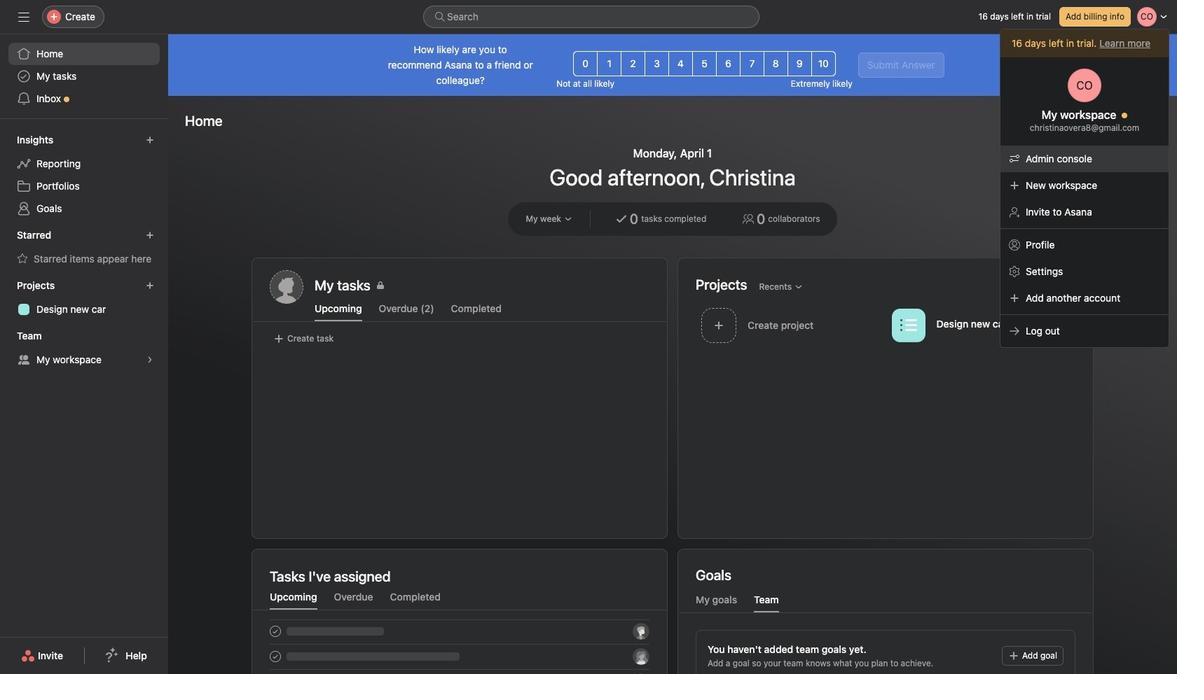 Task type: locate. For each thing, give the bounding box(es) containing it.
option group
[[573, 51, 836, 76]]

projects element
[[0, 273, 168, 324]]

None radio
[[597, 51, 622, 76], [621, 51, 646, 76], [645, 51, 669, 76], [716, 51, 741, 76], [788, 51, 812, 76], [811, 51, 836, 76], [597, 51, 622, 76], [621, 51, 646, 76], [645, 51, 669, 76], [716, 51, 741, 76], [788, 51, 812, 76], [811, 51, 836, 76]]

see details, my workspace image
[[146, 356, 154, 364]]

dismiss image
[[1145, 60, 1156, 71]]

insights element
[[0, 128, 168, 223]]

list item
[[696, 304, 886, 347]]

open user profile image
[[1068, 69, 1102, 102]]

None radio
[[573, 51, 598, 76], [669, 51, 693, 76], [692, 51, 717, 76], [740, 51, 764, 76], [764, 51, 788, 76], [573, 51, 598, 76], [669, 51, 693, 76], [692, 51, 717, 76], [740, 51, 764, 76], [764, 51, 788, 76]]

list box
[[423, 6, 760, 28]]

menu item
[[1001, 146, 1169, 172]]

new insights image
[[146, 136, 154, 144]]

hide sidebar image
[[18, 11, 29, 22]]



Task type: describe. For each thing, give the bounding box(es) containing it.
global element
[[0, 34, 168, 118]]

add profile photo image
[[270, 271, 303, 304]]

list image
[[900, 317, 917, 334]]

teams element
[[0, 324, 168, 374]]

starred element
[[0, 223, 168, 273]]

new project or portfolio image
[[146, 282, 154, 290]]

add items to starred image
[[146, 231, 154, 240]]



Task type: vqa. For each thing, say whether or not it's contained in the screenshot.
radio
yes



